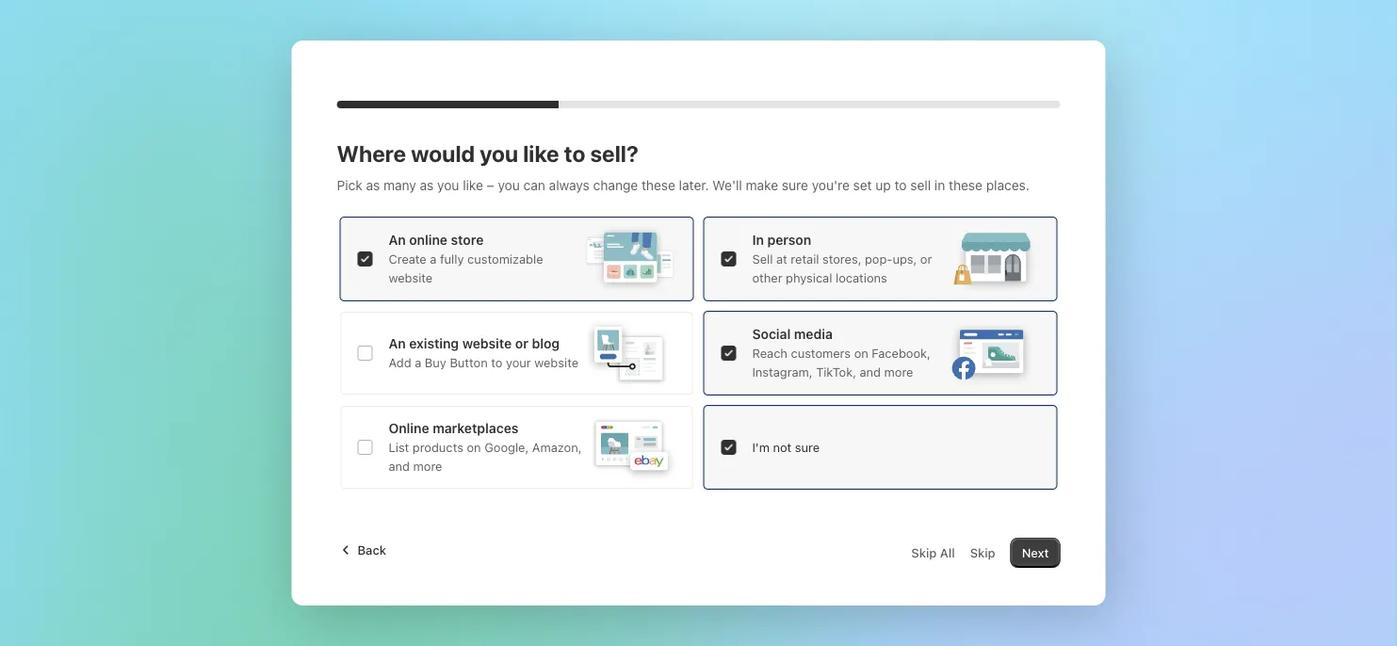 Task type: describe. For each thing, give the bounding box(es) containing it.
online
[[389, 421, 429, 436]]

list
[[389, 441, 409, 455]]

sell?
[[590, 140, 639, 167]]

existing
[[409, 336, 459, 352]]

you're
[[812, 178, 850, 193]]

an for an existing website or blog
[[389, 336, 406, 352]]

you up the –
[[480, 140, 519, 167]]

online
[[409, 232, 448, 248]]

pick
[[337, 178, 363, 193]]

back
[[358, 543, 386, 558]]

1 vertical spatial sure
[[795, 441, 820, 455]]

next
[[1022, 546, 1050, 560]]

i'm
[[753, 441, 770, 455]]

ups,
[[893, 252, 917, 266]]

0 vertical spatial sure
[[782, 178, 809, 193]]

1 vertical spatial like
[[463, 178, 483, 193]]

physical
[[786, 271, 833, 285]]

a inside an existing website or blog add a buy button to your website
[[415, 356, 422, 370]]

products
[[413, 441, 464, 455]]

2 these from the left
[[949, 178, 983, 193]]

stores,
[[823, 252, 862, 266]]

online marketplaces list products on google, amazon, and more
[[389, 421, 582, 474]]

person
[[768, 232, 812, 248]]

in
[[753, 232, 764, 248]]

1 vertical spatial website
[[463, 336, 512, 352]]

more inside online marketplaces list products on google, amazon, and more
[[413, 460, 443, 474]]

or inside an existing website or blog add a buy button to your website
[[515, 336, 529, 352]]

an for an online store
[[389, 232, 406, 248]]

add
[[389, 356, 412, 370]]

social
[[753, 327, 791, 342]]

instagram,
[[753, 365, 813, 379]]

not
[[773, 441, 792, 455]]

on for marketplaces
[[467, 441, 481, 455]]

skip for skip
[[971, 546, 996, 560]]

skip for skip all
[[912, 546, 937, 560]]

2 horizontal spatial to
[[895, 178, 907, 193]]

you down would
[[438, 178, 459, 193]]

sell
[[911, 178, 931, 193]]

an online store create a fully customizable website
[[389, 232, 543, 285]]

always
[[549, 178, 590, 193]]

1 these from the left
[[642, 178, 676, 193]]

1 horizontal spatial to
[[564, 140, 586, 167]]

pick as many as you like – you can always change these later. we'll make sure you're set up to sell in these places.
[[337, 178, 1030, 193]]

later.
[[679, 178, 709, 193]]

a inside an online store create a fully customizable website
[[430, 252, 437, 266]]

2 as from the left
[[420, 178, 434, 193]]

skip all
[[912, 546, 956, 560]]

marketplaces
[[433, 421, 519, 436]]

on for media
[[855, 346, 869, 361]]

create
[[389, 252, 427, 266]]

and inside online marketplaces list products on google, amazon, and more
[[389, 460, 410, 474]]

blog
[[532, 336, 560, 352]]



Task type: locate. For each thing, give the bounding box(es) containing it.
like left the –
[[463, 178, 483, 193]]

store
[[451, 232, 484, 248]]

pop-
[[865, 252, 893, 266]]

on
[[855, 346, 869, 361], [467, 441, 481, 455]]

1 horizontal spatial or
[[921, 252, 933, 266]]

you
[[480, 140, 519, 167], [438, 178, 459, 193], [498, 178, 520, 193]]

0 vertical spatial more
[[885, 365, 914, 379]]

0 horizontal spatial more
[[413, 460, 443, 474]]

these left later.
[[642, 178, 676, 193]]

website down create in the left top of the page
[[389, 271, 433, 285]]

your
[[506, 356, 531, 370]]

skip all button
[[901, 538, 967, 568]]

like
[[523, 140, 560, 167], [463, 178, 483, 193]]

1 as from the left
[[366, 178, 380, 193]]

fully
[[440, 252, 464, 266]]

and
[[860, 365, 881, 379], [389, 460, 410, 474]]

2 horizontal spatial website
[[535, 356, 579, 370]]

skip
[[912, 546, 937, 560], [971, 546, 996, 560]]

an
[[389, 232, 406, 248], [389, 336, 406, 352]]

0 vertical spatial a
[[430, 252, 437, 266]]

2 an from the top
[[389, 336, 406, 352]]

amazon,
[[532, 441, 582, 455]]

1 horizontal spatial website
[[463, 336, 512, 352]]

0 vertical spatial or
[[921, 252, 933, 266]]

to right up
[[895, 178, 907, 193]]

an inside an online store create a fully customizable website
[[389, 232, 406, 248]]

retail
[[791, 252, 820, 266]]

these
[[642, 178, 676, 193], [949, 178, 983, 193]]

you right the –
[[498, 178, 520, 193]]

and down list
[[389, 460, 410, 474]]

on inside social media reach customers on facebook, instagram, tiktok, and more
[[855, 346, 869, 361]]

an up create in the left top of the page
[[389, 232, 406, 248]]

would
[[411, 140, 475, 167]]

1 horizontal spatial skip
[[971, 546, 996, 560]]

1 vertical spatial an
[[389, 336, 406, 352]]

1 skip from the left
[[912, 546, 937, 560]]

a left buy
[[415, 356, 422, 370]]

0 horizontal spatial as
[[366, 178, 380, 193]]

tiktok,
[[817, 365, 857, 379]]

1 vertical spatial on
[[467, 441, 481, 455]]

0 vertical spatial on
[[855, 346, 869, 361]]

0 vertical spatial an
[[389, 232, 406, 248]]

back button
[[326, 535, 398, 566]]

social media reach customers on facebook, instagram, tiktok, and more
[[753, 327, 931, 379]]

as
[[366, 178, 380, 193], [420, 178, 434, 193]]

or
[[921, 252, 933, 266], [515, 336, 529, 352]]

many
[[384, 178, 416, 193]]

0 vertical spatial to
[[564, 140, 586, 167]]

button
[[450, 356, 488, 370]]

other
[[753, 271, 783, 285]]

a
[[430, 252, 437, 266], [415, 356, 422, 370]]

0 vertical spatial and
[[860, 365, 881, 379]]

reach
[[753, 346, 788, 361]]

0 horizontal spatial a
[[415, 356, 422, 370]]

website
[[389, 271, 433, 285], [463, 336, 512, 352], [535, 356, 579, 370]]

as right many
[[420, 178, 434, 193]]

change
[[594, 178, 638, 193]]

sell
[[753, 252, 773, 266]]

1 vertical spatial or
[[515, 336, 529, 352]]

set
[[854, 178, 873, 193]]

0 vertical spatial like
[[523, 140, 560, 167]]

or up your
[[515, 336, 529, 352]]

0 horizontal spatial like
[[463, 178, 483, 193]]

to up always
[[564, 140, 586, 167]]

on up tiktok, on the bottom of page
[[855, 346, 869, 361]]

sure
[[782, 178, 809, 193], [795, 441, 820, 455]]

skip right "all"
[[971, 546, 996, 560]]

0 vertical spatial website
[[389, 271, 433, 285]]

all
[[941, 546, 956, 560]]

1 horizontal spatial like
[[523, 140, 560, 167]]

or inside the in person sell at retail stores, pop-ups, or other physical locations
[[921, 252, 933, 266]]

to inside an existing website or blog add a buy button to your website
[[491, 356, 503, 370]]

like up the can
[[523, 140, 560, 167]]

a left fully
[[430, 252, 437, 266]]

0 horizontal spatial skip
[[912, 546, 937, 560]]

–
[[487, 178, 495, 193]]

in
[[935, 178, 946, 193]]

sure right make
[[782, 178, 809, 193]]

at
[[777, 252, 788, 266]]

more
[[885, 365, 914, 379], [413, 460, 443, 474]]

to
[[564, 140, 586, 167], [895, 178, 907, 193], [491, 356, 503, 370]]

google,
[[485, 441, 529, 455]]

up
[[876, 178, 892, 193]]

website down blog
[[535, 356, 579, 370]]

0 horizontal spatial to
[[491, 356, 503, 370]]

places.
[[987, 178, 1030, 193]]

website inside an online store create a fully customizable website
[[389, 271, 433, 285]]

and inside social media reach customers on facebook, instagram, tiktok, and more
[[860, 365, 881, 379]]

an inside an existing website or blog add a buy button to your website
[[389, 336, 406, 352]]

1 horizontal spatial more
[[885, 365, 914, 379]]

1 vertical spatial and
[[389, 460, 410, 474]]

1 horizontal spatial a
[[430, 252, 437, 266]]

i'm not sure
[[753, 441, 820, 455]]

can
[[524, 178, 546, 193]]

as right pick on the left of page
[[366, 178, 380, 193]]

website up button
[[463, 336, 512, 352]]

1 an from the top
[[389, 232, 406, 248]]

0 horizontal spatial or
[[515, 336, 529, 352]]

on inside online marketplaces list products on google, amazon, and more
[[467, 441, 481, 455]]

where would you like to sell?
[[337, 140, 639, 167]]

more down products at the bottom left
[[413, 460, 443, 474]]

more down facebook,
[[885, 365, 914, 379]]

media
[[794, 327, 833, 342]]

an existing website or blog add a buy button to your website
[[389, 336, 579, 370]]

0 horizontal spatial and
[[389, 460, 410, 474]]

sure right not
[[795, 441, 820, 455]]

skip button
[[959, 538, 1007, 568]]

in person sell at retail stores, pop-ups, or other physical locations
[[753, 232, 933, 285]]

to left your
[[491, 356, 503, 370]]

and right tiktok, on the bottom of page
[[860, 365, 881, 379]]

2 skip from the left
[[971, 546, 996, 560]]

1 horizontal spatial on
[[855, 346, 869, 361]]

2 vertical spatial to
[[491, 356, 503, 370]]

1 horizontal spatial these
[[949, 178, 983, 193]]

1 horizontal spatial and
[[860, 365, 881, 379]]

1 vertical spatial more
[[413, 460, 443, 474]]

0 horizontal spatial website
[[389, 271, 433, 285]]

on down 'marketplaces'
[[467, 441, 481, 455]]

0 horizontal spatial on
[[467, 441, 481, 455]]

where
[[337, 140, 406, 167]]

next button
[[1011, 538, 1061, 568]]

these right in on the top right
[[949, 178, 983, 193]]

1 vertical spatial a
[[415, 356, 422, 370]]

customizable
[[468, 252, 543, 266]]

locations
[[836, 271, 888, 285]]

make
[[746, 178, 779, 193]]

customers
[[791, 346, 851, 361]]

2 vertical spatial website
[[535, 356, 579, 370]]

buy
[[425, 356, 447, 370]]

skip left "all"
[[912, 546, 937, 560]]

1 vertical spatial to
[[895, 178, 907, 193]]

1 horizontal spatial as
[[420, 178, 434, 193]]

or right ups,
[[921, 252, 933, 266]]

we'll
[[713, 178, 743, 193]]

more inside social media reach customers on facebook, instagram, tiktok, and more
[[885, 365, 914, 379]]

an up add
[[389, 336, 406, 352]]

facebook,
[[872, 346, 931, 361]]

0 horizontal spatial these
[[642, 178, 676, 193]]



Task type: vqa. For each thing, say whether or not it's contained in the screenshot.


